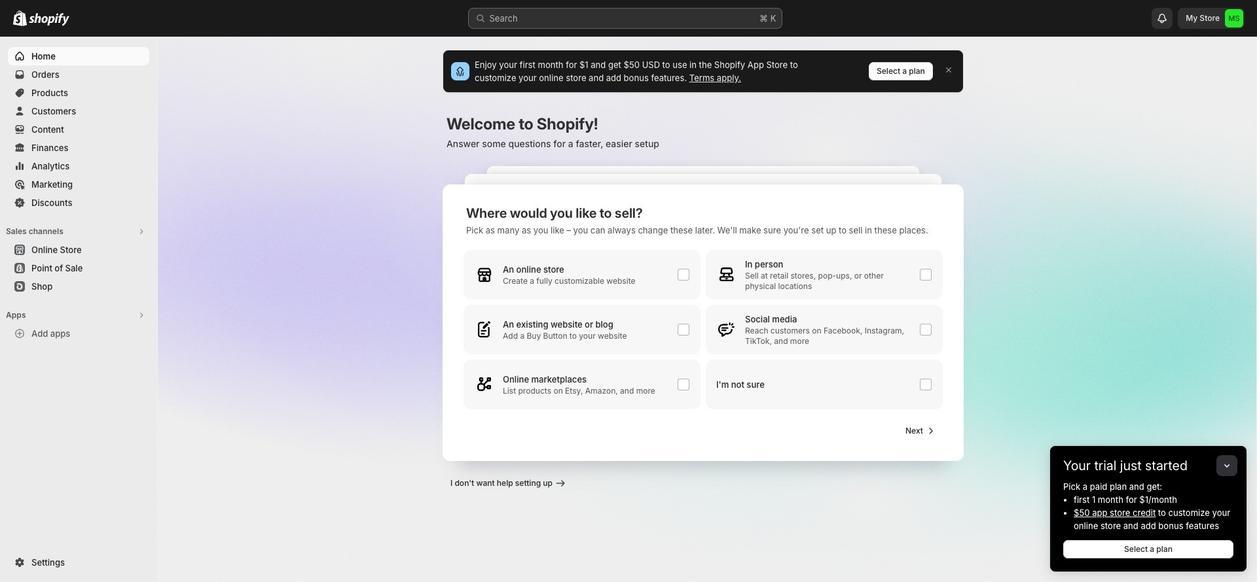 Task type: locate. For each thing, give the bounding box(es) containing it.
my store image
[[1225, 9, 1244, 28]]

shopify image
[[29, 13, 69, 26]]



Task type: vqa. For each thing, say whether or not it's contained in the screenshot.
My Store icon at the top right of the page
yes



Task type: describe. For each thing, give the bounding box(es) containing it.
shopify image
[[13, 10, 27, 26]]



